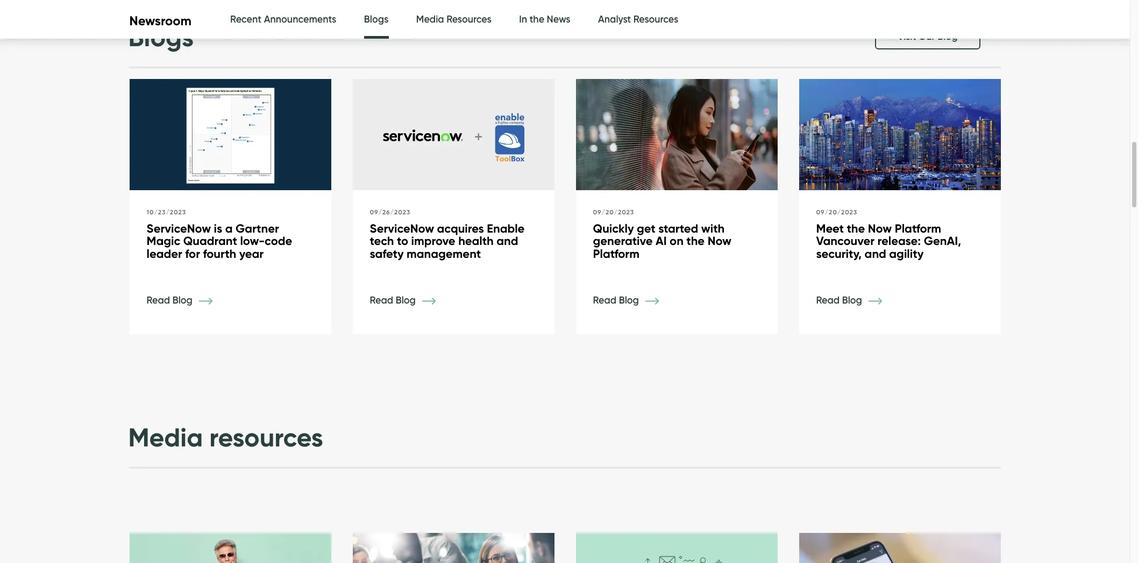 Task type: locate. For each thing, give the bounding box(es) containing it.
servicenow for magic
[[147, 222, 211, 236]]

1 vertical spatial platform
[[593, 247, 640, 261]]

resources for media resources
[[447, 13, 492, 25]]

read blog
[[147, 295, 195, 307], [370, 295, 418, 307], [593, 295, 641, 307], [816, 295, 865, 307]]

meet
[[816, 222, 844, 236]]

read for quickly get started with generative ai on the now platform
[[593, 295, 617, 307]]

media resources
[[128, 422, 323, 454]]

leader
[[147, 247, 182, 261]]

1 resources from the left
[[447, 13, 492, 25]]

0 horizontal spatial platform
[[593, 247, 640, 261]]

and
[[497, 234, 518, 249], [865, 247, 886, 261]]

quadrant
[[183, 234, 237, 249]]

2 read from the left
[[370, 295, 393, 307]]

for
[[185, 247, 200, 261]]

now up the 'agility'
[[868, 222, 892, 236]]

management
[[407, 247, 481, 261]]

platform down quickly
[[593, 247, 640, 261]]

servicenow inside servicenow acquires enable tech to improve health and safety management
[[370, 222, 434, 236]]

the for meet
[[847, 222, 865, 236]]

read blog for servicenow is a gartner magic quadrant low-code leader for fourth year
[[147, 295, 195, 307]]

blog
[[172, 295, 193, 307], [396, 295, 416, 307], [619, 295, 639, 307], [842, 295, 862, 307]]

0 horizontal spatial and
[[497, 234, 518, 249]]

servicenow up 'safety'
[[370, 222, 434, 236]]

0 vertical spatial media
[[416, 13, 444, 25]]

4 read blog from the left
[[816, 295, 865, 307]]

3 blog from the left
[[619, 295, 639, 307]]

read blog for quickly get started with generative ai on the now platform
[[593, 295, 641, 307]]

magic
[[147, 234, 180, 249]]

2 read blog link from the left
[[370, 295, 452, 307]]

1 horizontal spatial the
[[687, 234, 705, 249]]

1 read from the left
[[147, 295, 170, 307]]

servicenow is a gartner magic quadrant low-code leader for fourth year image
[[129, 79, 331, 193]]

and right health
[[497, 234, 518, 249]]

servicenow is a gartner magic quadrant low-code leader for fourth year
[[147, 222, 292, 261]]

1 read blog link from the left
[[147, 295, 229, 307]]

security,
[[816, 247, 862, 261]]

the right on
[[687, 234, 705, 249]]

4 read blog link from the left
[[816, 295, 899, 307]]

low-
[[240, 234, 265, 249]]

1 horizontal spatial platform
[[895, 222, 941, 236]]

and left the 'agility'
[[865, 247, 886, 261]]

media
[[416, 13, 444, 25], [128, 422, 203, 454]]

1 servicenow from the left
[[147, 222, 211, 236]]

with
[[701, 222, 725, 236]]

3 read from the left
[[593, 295, 617, 307]]

1 vertical spatial media
[[128, 422, 203, 454]]

meet the now platform vancouver release: genai, security, and agility
[[816, 222, 961, 261]]

now inside quickly get started with generative ai on the now platform
[[708, 234, 732, 249]]

quickly get started with generative ai on the now platform image
[[576, 79, 778, 193]]

0 horizontal spatial now
[[708, 234, 732, 249]]

enable
[[487, 222, 525, 236]]

read blog for meet the now platform vancouver release: genai, security, and agility
[[816, 295, 865, 307]]

the inside the meet the now platform vancouver release: genai, security, and agility
[[847, 222, 865, 236]]

4 blog from the left
[[842, 295, 862, 307]]

and inside servicenow acquires enable tech to improve health and safety management
[[497, 234, 518, 249]]

servicenow acquires enable tech to improve health and safety management
[[370, 222, 525, 261]]

platform up the 'agility'
[[895, 222, 941, 236]]

1 blog from the left
[[172, 295, 193, 307]]

1 horizontal spatial now
[[868, 222, 892, 236]]

read blog link
[[147, 295, 229, 307], [370, 295, 452, 307], [593, 295, 675, 307], [816, 295, 899, 307]]

the right in
[[530, 13, 544, 25]]

servicenow inside servicenow is a gartner magic quadrant low-code leader for fourth year
[[147, 222, 211, 236]]

0 horizontal spatial the
[[530, 13, 544, 25]]

blog for management
[[396, 295, 416, 307]]

the right meet
[[847, 222, 865, 236]]

platform inside quickly get started with generative ai on the now platform
[[593, 247, 640, 261]]

1 horizontal spatial and
[[865, 247, 886, 261]]

1 horizontal spatial resources
[[634, 13, 678, 25]]

2 read blog from the left
[[370, 295, 418, 307]]

blog for platform
[[619, 295, 639, 307]]

the
[[530, 13, 544, 25], [847, 222, 865, 236], [687, 234, 705, 249]]

3 read blog link from the left
[[593, 295, 675, 307]]

1 horizontal spatial media
[[416, 13, 444, 25]]

platform
[[895, 222, 941, 236], [593, 247, 640, 261]]

0 vertical spatial platform
[[895, 222, 941, 236]]

recent announcements
[[230, 13, 336, 25]]

tech
[[370, 234, 394, 249]]

analyst resources
[[598, 13, 678, 25]]

3 read blog from the left
[[593, 295, 641, 307]]

improve
[[411, 234, 455, 249]]

recent announcements link
[[230, 0, 336, 39]]

0 horizontal spatial servicenow
[[147, 222, 211, 236]]

0 horizontal spatial resources
[[447, 13, 492, 25]]

2 horizontal spatial the
[[847, 222, 865, 236]]

servicenow
[[147, 222, 211, 236], [370, 222, 434, 236]]

4 read from the left
[[816, 295, 840, 307]]

2 servicenow from the left
[[370, 222, 434, 236]]

servicenow up "for"
[[147, 222, 211, 236]]

2 resources from the left
[[634, 13, 678, 25]]

news
[[547, 13, 570, 25]]

analyst
[[598, 13, 631, 25]]

is
[[214, 222, 222, 236]]

resources
[[447, 13, 492, 25], [634, 13, 678, 25]]

2 blog from the left
[[396, 295, 416, 307]]

year
[[239, 247, 264, 261]]

blogs
[[364, 13, 389, 25], [128, 21, 194, 53]]

announcements
[[264, 13, 336, 25]]

1 horizontal spatial servicenow
[[370, 222, 434, 236]]

0 horizontal spatial media
[[128, 422, 203, 454]]

in the news
[[519, 13, 570, 25]]

read blog link for for
[[147, 295, 229, 307]]

read for meet the now platform vancouver release: genai, security, and agility
[[816, 295, 840, 307]]

read
[[147, 295, 170, 307], [370, 295, 393, 307], [593, 295, 617, 307], [816, 295, 840, 307]]

servicenow for to
[[370, 222, 434, 236]]

now
[[868, 222, 892, 236], [708, 234, 732, 249]]

media resources link
[[416, 0, 492, 39]]

now right on
[[708, 234, 732, 249]]

a
[[225, 222, 233, 236]]

1 horizontal spatial blogs
[[364, 13, 389, 25]]

1 read blog from the left
[[147, 295, 195, 307]]



Task type: vqa. For each thing, say whether or not it's contained in the screenshot.
practices.
no



Task type: describe. For each thing, give the bounding box(es) containing it.
recent
[[230, 13, 262, 25]]

0 horizontal spatial blogs
[[128, 21, 194, 53]]

now inside the meet the now platform vancouver release: genai, security, and agility
[[868, 222, 892, 236]]

platform inside the meet the now platform vancouver release: genai, security, and agility
[[895, 222, 941, 236]]

to
[[397, 234, 408, 249]]

the for in
[[530, 13, 544, 25]]

gartner
[[236, 222, 279, 236]]

generative
[[593, 234, 653, 249]]

the inside quickly get started with generative ai on the now platform
[[687, 234, 705, 249]]

analyst resources link
[[598, 0, 678, 39]]

newsroom
[[129, 13, 192, 28]]

blogs link
[[364, 0, 389, 42]]

quickly
[[593, 222, 634, 236]]

resources
[[209, 422, 323, 454]]

resources for analyst resources
[[634, 13, 678, 25]]

acquires
[[437, 222, 484, 236]]

read blog link for management
[[370, 295, 452, 307]]

in the news link
[[519, 0, 570, 39]]

health
[[458, 234, 494, 249]]

get
[[637, 222, 656, 236]]

fourth
[[203, 247, 236, 261]]

safety
[[370, 247, 404, 261]]

media for media resources
[[416, 13, 444, 25]]

blog for for
[[172, 295, 193, 307]]

read blog link for agility
[[816, 295, 899, 307]]

started
[[659, 222, 698, 236]]

code
[[265, 234, 292, 249]]

media resources
[[416, 13, 492, 25]]

vancouver
[[816, 234, 875, 249]]

ai
[[656, 234, 667, 249]]

servicenow acquires enable tech to improve health and safety management image
[[353, 79, 554, 193]]

in
[[519, 13, 527, 25]]

read blog for servicenow acquires enable tech to improve health and safety management
[[370, 295, 418, 307]]

read for servicenow acquires enable tech to improve health and safety management
[[370, 295, 393, 307]]

genai,
[[924, 234, 961, 249]]

blog for agility
[[842, 295, 862, 307]]

meet the now platform vancouver release: genai, security, and agility image
[[799, 79, 1001, 193]]

on
[[670, 234, 684, 249]]

agility
[[889, 247, 924, 261]]

read for servicenow is a gartner magic quadrant low-code leader for fourth year
[[147, 295, 170, 307]]

read blog link for platform
[[593, 295, 675, 307]]

and inside the meet the now platform vancouver release: genai, security, and agility
[[865, 247, 886, 261]]

quickly get started with generative ai on the now platform
[[593, 222, 732, 261]]

release:
[[878, 234, 921, 249]]

media for media resources
[[128, 422, 203, 454]]



